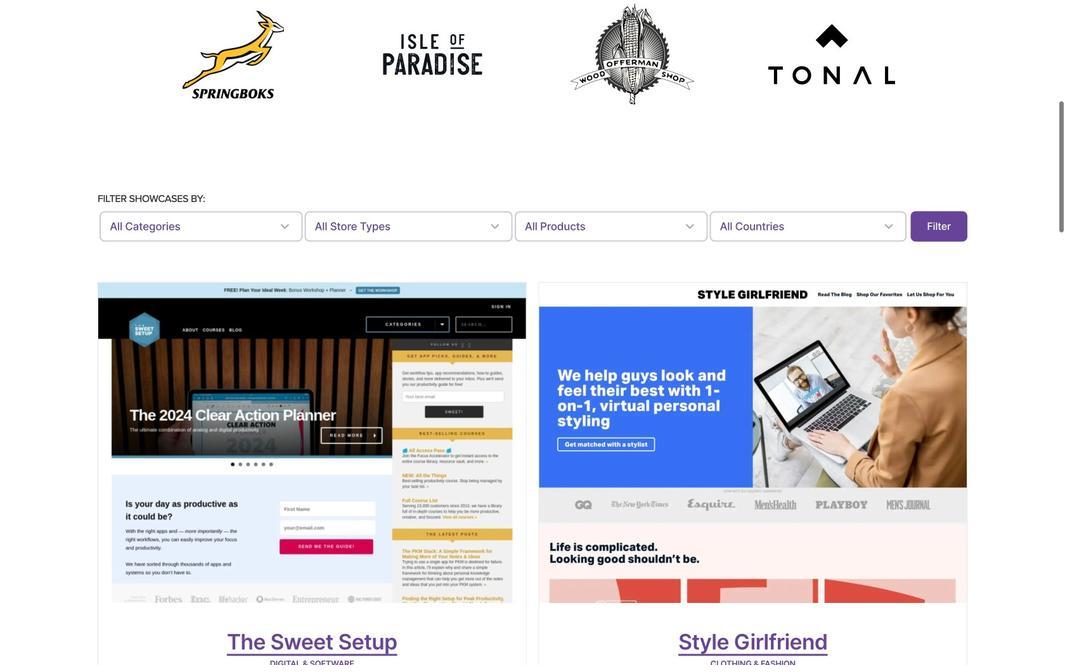 Task type: locate. For each thing, give the bounding box(es) containing it.
None field
[[100, 211, 303, 242], [305, 211, 513, 242], [515, 211, 708, 242], [710, 211, 907, 242], [100, 211, 303, 242], [305, 211, 513, 242], [710, 211, 907, 242]]

angle down image
[[277, 219, 292, 234], [487, 219, 503, 234]]

1 horizontal spatial angle down image
[[487, 219, 503, 234]]

0 horizontal spatial angle down image
[[277, 219, 292, 234]]

tonal image
[[768, 24, 895, 85]]

1 angle down image from the left
[[277, 219, 292, 234]]



Task type: vqa. For each thing, say whether or not it's contained in the screenshot.
angle down field
yes



Task type: describe. For each thing, give the bounding box(es) containing it.
angle down image
[[682, 219, 698, 234]]

2 angle down image from the left
[[487, 219, 503, 234]]

official springboks online store image
[[183, 11, 284, 98]]

offerman woodshop image
[[569, 2, 696, 107]]

none field angle down
[[515, 211, 708, 242]]

isle of paradise image
[[382, 26, 484, 83]]



